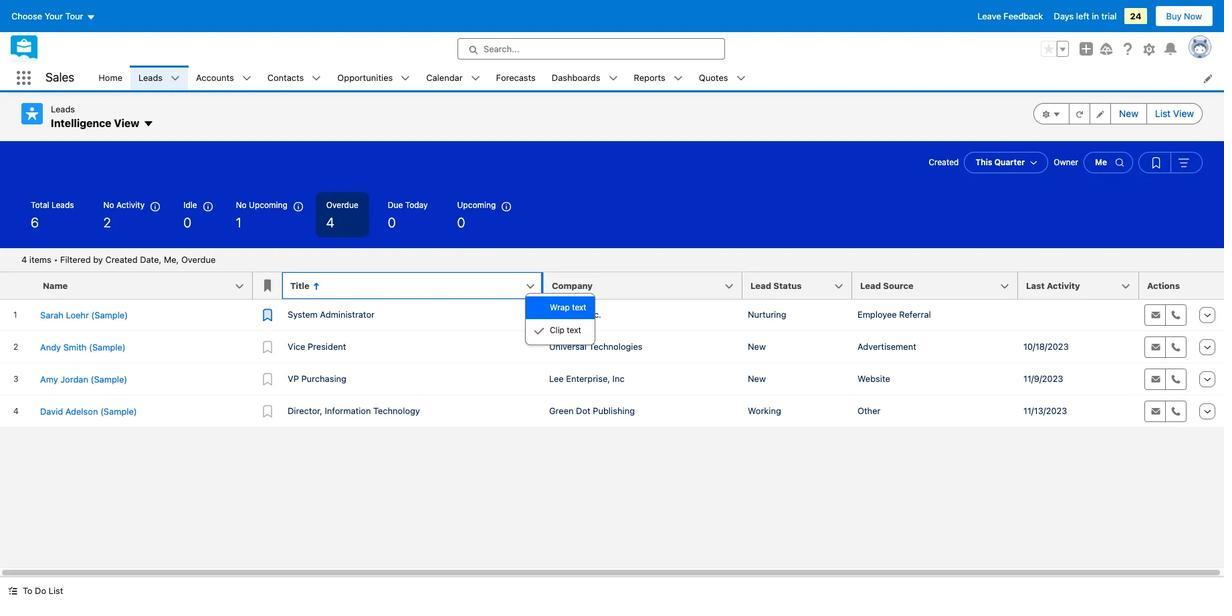 Task type: locate. For each thing, give the bounding box(es) containing it.
1 0 from the left
[[183, 215, 191, 230]]

0 for upcoming
[[457, 215, 465, 230]]

2
[[103, 215, 111, 230]]

status
[[774, 280, 802, 291]]

0 horizontal spatial no
[[103, 200, 114, 210]]

0 vertical spatial new
[[1119, 108, 1139, 119]]

quotes link
[[691, 66, 736, 90]]

new down nurturing
[[748, 341, 766, 352]]

1 horizontal spatial 4
[[326, 215, 334, 230]]

list inside 'button'
[[49, 585, 63, 596]]

2 vertical spatial new
[[748, 373, 766, 384]]

actions cell
[[1139, 272, 1193, 300]]

text default image inside dashboards list item
[[608, 74, 618, 83]]

system administrator
[[288, 309, 375, 320]]

inc.
[[587, 309, 601, 320]]

no for 1
[[236, 200, 247, 210]]

nurturing
[[748, 309, 786, 320]]

0 vertical spatial leads
[[138, 72, 163, 83]]

0 right due today 0
[[457, 215, 465, 230]]

technology
[[373, 405, 420, 416]]

text default image left accounts link
[[171, 74, 180, 83]]

activity inside key performance indicators group
[[116, 200, 145, 210]]

website
[[858, 373, 890, 384]]

text default image right "quotes"
[[736, 74, 746, 83]]

10/18/2023
[[1023, 341, 1069, 352]]

search...
[[484, 43, 519, 54]]

text default image right reports
[[674, 74, 683, 83]]

1 lead from the left
[[751, 280, 771, 291]]

text default image left calendar link
[[401, 74, 410, 83]]

lead
[[751, 280, 771, 291], [860, 280, 881, 291]]

accounts list item
[[188, 66, 259, 90]]

clip text
[[550, 325, 581, 335]]

wrap text
[[550, 302, 586, 312]]

contacts list item
[[259, 66, 329, 90]]

0 horizontal spatial lead
[[751, 280, 771, 291]]

2 horizontal spatial 0
[[457, 215, 465, 230]]

0 horizontal spatial list
[[49, 585, 63, 596]]

upcoming
[[249, 200, 287, 210], [457, 200, 496, 210]]

0 inside due today 0
[[388, 215, 396, 230]]

11/9/2023
[[1023, 373, 1063, 384]]

2 vertical spatial group
[[1139, 152, 1203, 173]]

2 vertical spatial leads
[[51, 200, 74, 210]]

1 horizontal spatial created
[[929, 157, 959, 167]]

1 no from the left
[[103, 200, 114, 210]]

1 horizontal spatial no
[[236, 200, 247, 210]]

•
[[54, 254, 58, 265]]

no upcoming
[[236, 200, 287, 210]]

name cell
[[35, 272, 261, 300]]

activity for no activity
[[116, 200, 145, 210]]

created right "by"
[[105, 254, 138, 265]]

1 vertical spatial overdue
[[181, 254, 216, 265]]

no up "2" on the left top of page
[[103, 200, 114, 210]]

green
[[549, 405, 574, 416]]

president
[[308, 341, 346, 352]]

group containing new
[[1034, 103, 1203, 124]]

text default image right accounts
[[242, 74, 251, 83]]

list right new button
[[1155, 108, 1171, 119]]

activity inside button
[[1047, 280, 1080, 291]]

0 vertical spatial overdue
[[326, 200, 358, 210]]

list view button
[[1147, 103, 1203, 124]]

text default image inside the leads list item
[[171, 74, 180, 83]]

view right intelligence at the top of page
[[114, 117, 139, 129]]

activity right last
[[1047, 280, 1080, 291]]

universal technologies
[[549, 341, 643, 352]]

total
[[31, 200, 49, 210]]

dashboards
[[552, 72, 600, 83]]

text default image inside to do list 'button'
[[8, 586, 17, 596]]

text default image right title at top left
[[312, 282, 320, 290]]

buy now button
[[1155, 5, 1213, 27]]

text default image left reports "link" on the right top of page
[[608, 74, 618, 83]]

lead inside the lead source 'button'
[[860, 280, 881, 291]]

text
[[572, 302, 586, 312], [567, 325, 581, 335]]

group
[[1041, 41, 1069, 57], [1034, 103, 1203, 124], [1139, 152, 1203, 173]]

reports list item
[[626, 66, 691, 90]]

do
[[35, 585, 46, 596]]

lead source
[[860, 280, 914, 291]]

lead source button
[[852, 272, 1018, 299]]

last activity
[[1026, 280, 1080, 291]]

no up 1
[[236, 200, 247, 210]]

0 vertical spatial activity
[[116, 200, 145, 210]]

leads inside list item
[[138, 72, 163, 83]]

0 down "due"
[[388, 215, 396, 230]]

text default image for leads
[[171, 74, 180, 83]]

text default image inside "calendar" list item
[[471, 74, 480, 83]]

0 horizontal spatial activity
[[116, 200, 145, 210]]

1 horizontal spatial lead
[[860, 280, 881, 291]]

lead status cell
[[743, 272, 860, 300]]

last activity cell
[[1018, 272, 1147, 300]]

text default image right contacts
[[312, 74, 321, 83]]

dashboards list item
[[544, 66, 626, 90]]

leads link
[[130, 66, 171, 90]]

text default image for opportunities
[[401, 74, 410, 83]]

4 items • filtered by created date, me, overdue status
[[21, 254, 216, 265]]

system
[[288, 309, 318, 320]]

leads inside total leads 6
[[51, 200, 74, 210]]

leads list item
[[130, 66, 188, 90]]

grid
[[0, 272, 1224, 428]]

leads right home
[[138, 72, 163, 83]]

menu containing wrap text
[[526, 296, 594, 342]]

1 vertical spatial group
[[1034, 103, 1203, 124]]

text default image inside reports "list item"
[[674, 74, 683, 83]]

view right new button
[[1173, 108, 1194, 119]]

1 horizontal spatial list
[[1155, 108, 1171, 119]]

activity up 4 items • filtered by created date, me, overdue status
[[116, 200, 145, 210]]

1 horizontal spatial 0
[[388, 215, 396, 230]]

text default image right calendar
[[471, 74, 480, 83]]

reports link
[[626, 66, 674, 90]]

forecasts link
[[488, 66, 544, 90]]

menu
[[526, 296, 594, 342]]

1 horizontal spatial upcoming
[[457, 200, 496, 210]]

text left inc.
[[572, 302, 586, 312]]

2 no from the left
[[236, 200, 247, 210]]

text default image inside opportunities 'list item'
[[401, 74, 410, 83]]

by
[[93, 254, 103, 265]]

important cell
[[253, 272, 282, 300]]

4
[[326, 215, 334, 230], [21, 254, 27, 265]]

cell
[[1018, 299, 1139, 331]]

0 vertical spatial 4
[[326, 215, 334, 230]]

idle
[[183, 200, 197, 210]]

0 horizontal spatial overdue
[[181, 254, 216, 265]]

lead inside lead status button
[[751, 280, 771, 291]]

text default image
[[171, 74, 180, 83], [242, 74, 251, 83], [401, 74, 410, 83], [471, 74, 480, 83], [608, 74, 618, 83], [674, 74, 683, 83], [312, 282, 320, 290], [8, 586, 17, 596]]

new for advertisement
[[748, 341, 766, 352]]

1 horizontal spatial activity
[[1047, 280, 1080, 291]]

me
[[1095, 157, 1107, 167]]

text default image inside accounts list item
[[242, 74, 251, 83]]

lead status button
[[743, 272, 852, 299]]

view for list view
[[1173, 108, 1194, 119]]

title cell
[[282, 272, 595, 345]]

no activity
[[103, 200, 145, 210]]

1 vertical spatial list
[[49, 585, 63, 596]]

vp
[[288, 373, 299, 384]]

choose
[[11, 11, 42, 21]]

2 lead from the left
[[860, 280, 881, 291]]

text default image inside title button
[[312, 282, 320, 290]]

text down the 'medlife, inc.' on the bottom of page
[[567, 325, 581, 335]]

leads right total
[[51, 200, 74, 210]]

1 vertical spatial created
[[105, 254, 138, 265]]

text default image left clip
[[534, 326, 545, 336]]

working
[[748, 405, 781, 416]]

view
[[1173, 108, 1194, 119], [114, 117, 139, 129]]

1 horizontal spatial overdue
[[326, 200, 358, 210]]

administrator
[[320, 309, 375, 320]]

1 horizontal spatial view
[[1173, 108, 1194, 119]]

0 for idle
[[183, 215, 191, 230]]

group down days
[[1041, 41, 1069, 57]]

0 down idle
[[183, 215, 191, 230]]

list right do
[[49, 585, 63, 596]]

0 horizontal spatial created
[[105, 254, 138, 265]]

this
[[976, 157, 992, 167]]

24
[[1130, 11, 1142, 21]]

0 horizontal spatial 4
[[21, 254, 27, 265]]

this quarter button
[[964, 152, 1048, 173]]

enterprise,
[[566, 373, 610, 384]]

calendar
[[426, 72, 463, 83]]

intelligence view
[[51, 117, 139, 129]]

new up working
[[748, 373, 766, 384]]

home
[[99, 72, 122, 83]]

new button
[[1111, 103, 1147, 124]]

lead for lead status
[[751, 280, 771, 291]]

6
[[31, 215, 39, 230]]

last activity button
[[1018, 272, 1139, 299]]

group down list view button
[[1139, 152, 1203, 173]]

1 vertical spatial 4
[[21, 254, 27, 265]]

title
[[290, 280, 310, 291]]

text default image left the to
[[8, 586, 17, 596]]

3 0 from the left
[[457, 215, 465, 230]]

0 horizontal spatial view
[[114, 117, 139, 129]]

action image
[[1193, 272, 1224, 299]]

0 vertical spatial created
[[929, 157, 959, 167]]

trial
[[1101, 11, 1117, 21]]

action cell
[[1193, 272, 1224, 300]]

menu inside title cell
[[526, 296, 594, 342]]

view inside button
[[1173, 108, 1194, 119]]

0 vertical spatial list
[[1155, 108, 1171, 119]]

0 horizontal spatial 0
[[183, 215, 191, 230]]

1 vertical spatial activity
[[1047, 280, 1080, 291]]

1 vertical spatial text
[[567, 325, 581, 335]]

lead for lead source
[[860, 280, 881, 291]]

to
[[23, 585, 32, 596]]

information
[[325, 405, 371, 416]]

vice
[[288, 341, 305, 352]]

new inside button
[[1119, 108, 1139, 119]]

2 upcoming from the left
[[457, 200, 496, 210]]

overdue left "due"
[[326, 200, 358, 210]]

list
[[1155, 108, 1171, 119], [49, 585, 63, 596]]

other
[[858, 405, 881, 416]]

list
[[90, 66, 1224, 90]]

due today 0
[[388, 200, 428, 230]]

overdue right "me,"
[[181, 254, 216, 265]]

lead left status
[[751, 280, 771, 291]]

new left list view on the right of page
[[1119, 108, 1139, 119]]

group up me button
[[1034, 103, 1203, 124]]

0 vertical spatial text
[[572, 302, 586, 312]]

text default image
[[312, 74, 321, 83], [736, 74, 746, 83], [143, 119, 154, 129], [534, 326, 545, 336]]

2 0 from the left
[[388, 215, 396, 230]]

leads up intelligence at the top of page
[[51, 104, 75, 114]]

0
[[183, 215, 191, 230], [388, 215, 396, 230], [457, 215, 465, 230]]

row number image
[[0, 272, 35, 299]]

activity for last activity
[[1047, 280, 1080, 291]]

name button
[[35, 272, 253, 299]]

0 horizontal spatial upcoming
[[249, 200, 287, 210]]

medlife,
[[549, 309, 584, 320]]

grid containing name
[[0, 272, 1224, 428]]

opportunities
[[337, 72, 393, 83]]

text default image inside 'quotes' list item
[[736, 74, 746, 83]]

quotes list item
[[691, 66, 754, 90]]

opportunities list item
[[329, 66, 418, 90]]

text default image for accounts
[[242, 74, 251, 83]]

1 vertical spatial new
[[748, 341, 766, 352]]

lead left source
[[860, 280, 881, 291]]

created left the this
[[929, 157, 959, 167]]

this quarter
[[976, 157, 1025, 167]]



Task type: vqa. For each thing, say whether or not it's contained in the screenshot.
System
yes



Task type: describe. For each thing, give the bounding box(es) containing it.
leave
[[978, 11, 1001, 21]]

name
[[43, 280, 68, 291]]

days left in trial
[[1054, 11, 1117, 21]]

lead status
[[751, 280, 802, 291]]

employee
[[858, 309, 897, 320]]

actions
[[1147, 280, 1180, 291]]

to do list
[[23, 585, 63, 596]]

text for wrap text
[[572, 302, 586, 312]]

overdue inside key performance indicators group
[[326, 200, 358, 210]]

green dot publishing
[[549, 405, 635, 416]]

lead source cell
[[852, 272, 1026, 300]]

list containing home
[[90, 66, 1224, 90]]

company button
[[544, 272, 743, 299]]

lee
[[549, 373, 564, 384]]

in
[[1092, 11, 1099, 21]]

inc
[[613, 373, 625, 384]]

intelligence
[[51, 117, 111, 129]]

due
[[388, 200, 403, 210]]

view for intelligence view
[[114, 117, 139, 129]]

quarter
[[995, 157, 1025, 167]]

0 vertical spatial group
[[1041, 41, 1069, 57]]

choose your tour
[[11, 11, 83, 21]]

forecasts
[[496, 72, 536, 83]]

buy
[[1166, 11, 1182, 21]]

vp purchasing
[[288, 373, 346, 384]]

wrap text link
[[526, 296, 594, 319]]

4 inside the overdue 4
[[326, 215, 334, 230]]

dashboards link
[[544, 66, 608, 90]]

universal
[[549, 341, 587, 352]]

me,
[[164, 254, 179, 265]]

calendar list item
[[418, 66, 488, 90]]

calendar link
[[418, 66, 471, 90]]

opportunities link
[[329, 66, 401, 90]]

referral
[[899, 309, 931, 320]]

1 vertical spatial leads
[[51, 104, 75, 114]]

vice president
[[288, 341, 346, 352]]

total leads 6
[[31, 200, 74, 230]]

row number cell
[[0, 272, 35, 300]]

search... button
[[458, 38, 725, 60]]

accounts link
[[188, 66, 242, 90]]

text default image for dashboards
[[608, 74, 618, 83]]

home link
[[90, 66, 130, 90]]

text for clip text
[[567, 325, 581, 335]]

leave feedback link
[[978, 11, 1043, 21]]

title button
[[282, 272, 544, 299]]

to do list button
[[0, 577, 71, 604]]

date,
[[140, 254, 161, 265]]

technologies
[[589, 341, 643, 352]]

overdue 4
[[326, 200, 358, 230]]

1 upcoming from the left
[[249, 200, 287, 210]]

company
[[552, 280, 593, 291]]

quotes
[[699, 72, 728, 83]]

new for website
[[748, 373, 766, 384]]

text default image for calendar
[[471, 74, 480, 83]]

feedback
[[1004, 11, 1043, 21]]

text default image inside "contacts" list item
[[312, 74, 321, 83]]

director,
[[288, 405, 322, 416]]

sales
[[45, 70, 74, 84]]

1
[[236, 215, 241, 230]]

your
[[45, 11, 63, 21]]

now
[[1184, 11, 1202, 21]]

clip text link
[[526, 319, 594, 342]]

text default image inside clip text link
[[534, 326, 545, 336]]

last
[[1026, 280, 1045, 291]]

medlife, inc.
[[549, 309, 601, 320]]

advertisement
[[858, 341, 916, 352]]

today
[[405, 200, 428, 210]]

no for 2
[[103, 200, 114, 210]]

contacts link
[[259, 66, 312, 90]]

company cell
[[544, 272, 751, 300]]

text default image down leads link
[[143, 119, 154, 129]]

list inside button
[[1155, 108, 1171, 119]]

clip
[[550, 325, 565, 335]]

accounts
[[196, 72, 234, 83]]

tour
[[65, 11, 83, 21]]

filtered
[[60, 254, 91, 265]]

publishing
[[593, 405, 635, 416]]

owner
[[1054, 157, 1078, 167]]

lee enterprise, inc
[[549, 373, 625, 384]]

key performance indicators group
[[0, 192, 1224, 248]]

purchasing
[[301, 373, 346, 384]]

employee referral
[[858, 309, 931, 320]]

text default image for reports
[[674, 74, 683, 83]]

buy now
[[1166, 11, 1202, 21]]

wrap
[[550, 302, 570, 312]]

leave feedback
[[978, 11, 1043, 21]]



